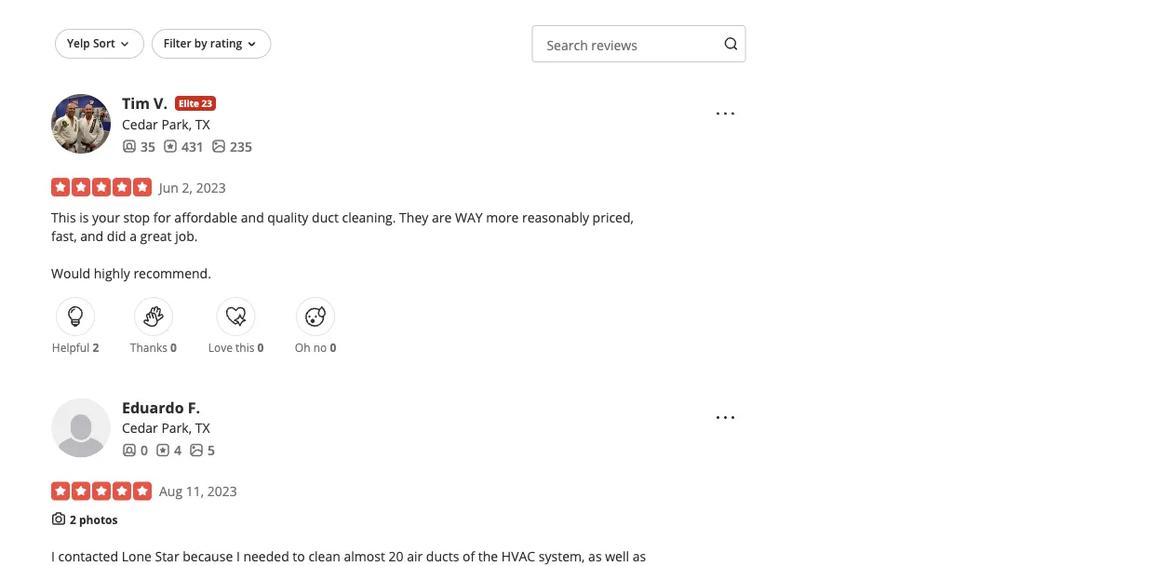 Task type: locate. For each thing, give the bounding box(es) containing it.
a
[[130, 227, 137, 244], [509, 565, 516, 566]]

2 cedar from the top
[[122, 419, 158, 436]]

0 horizontal spatial 16 photos v2 image
[[189, 443, 204, 458]]

1 vertical spatial a
[[509, 565, 516, 566]]

menu image for eduardo f.
[[715, 406, 737, 429]]

16 review v2 image
[[163, 139, 178, 154]]

park, inside 'eduardo f. cedar park, tx'
[[161, 419, 192, 436]]

2 park, from the top
[[161, 419, 192, 436]]

0 horizontal spatial the
[[51, 565, 71, 566]]

friends element left 16 review v2 icon at the left top
[[122, 137, 155, 155]]

0 vertical spatial reviews element
[[163, 137, 204, 155]]

2 as from the left
[[633, 547, 646, 564]]

reviews element right 35
[[163, 137, 204, 155]]

(2 reactions) element
[[93, 340, 99, 355]]

tx down 23
[[195, 115, 210, 133]]

5 star rating image for tim v.
[[51, 178, 152, 196]]

0 horizontal spatial a
[[130, 227, 137, 244]]

0 vertical spatial cedar
[[122, 115, 158, 133]]

photos element right 431 at the left of page
[[211, 137, 252, 155]]

friends element containing 0
[[122, 441, 148, 459]]

photos element right 4
[[189, 441, 215, 459]]

photos element containing 5
[[189, 441, 215, 459]]

cedar inside 'eduardo f. cedar park, tx'
[[122, 419, 158, 436]]

(0 reactions) element right no
[[330, 340, 336, 355]]

park, for eduardo
[[161, 419, 192, 436]]

a right did
[[130, 227, 137, 244]]

1 vertical spatial 2
[[70, 511, 76, 527]]

stop
[[123, 208, 150, 226]]

photo of tim v. image
[[51, 94, 111, 153]]

friends element for tim v.
[[122, 137, 155, 155]]

great
[[140, 227, 172, 244]]

as right well
[[633, 547, 646, 564]]

0 vertical spatial 2
[[93, 340, 99, 355]]

5
[[208, 441, 215, 459]]

2 menu image from the top
[[715, 406, 737, 429]]

reviews element containing 4
[[155, 441, 182, 459]]

0 vertical spatial a
[[130, 227, 137, 244]]

2 i from the left
[[236, 547, 240, 564]]

16 chevron down v2 image
[[117, 37, 132, 52]]

photos element containing 235
[[211, 137, 252, 155]]

0 horizontal spatial i
[[51, 547, 55, 564]]

0 vertical spatial 16 photos v2 image
[[211, 139, 226, 154]]

1 vertical spatial tx
[[195, 419, 210, 436]]

1 horizontal spatial i
[[236, 547, 240, 564]]

2023 for eduardo f.
[[207, 482, 237, 500]]

by
[[194, 35, 207, 51]]

clean
[[309, 547, 341, 564]]

reviews element
[[163, 137, 204, 155], [155, 441, 182, 459]]

contacted
[[58, 547, 118, 564]]

tx
[[195, 115, 210, 133], [195, 419, 210, 436]]

5 star rating image up your
[[51, 178, 152, 196]]

cedar
[[122, 115, 158, 133], [122, 419, 158, 436]]

1 vertical spatial friends element
[[122, 441, 148, 459]]

the
[[241, 565, 263, 566]]

(0 reactions) element for thanks 0
[[170, 340, 177, 355]]

cedar down eduardo
[[122, 419, 158, 436]]

photos element
[[211, 137, 252, 155], [189, 441, 215, 459]]

the up quoted
[[478, 547, 498, 564]]

3 (0 reactions) element from the left
[[330, 340, 336, 355]]

1 vertical spatial 5 star rating image
[[51, 482, 152, 500]]

1 tx from the top
[[195, 115, 210, 133]]

and
[[241, 208, 264, 226], [80, 227, 104, 244], [110, 565, 134, 566]]

is
[[79, 208, 89, 226]]

and left the quality
[[241, 208, 264, 226]]

photo of eduardo f. image
[[51, 398, 111, 457]]

i
[[51, 547, 55, 564], [236, 547, 240, 564]]

1 vertical spatial the
[[51, 565, 71, 566]]

2 right 16 camera v2 image
[[70, 511, 76, 527]]

cedar down the "tim"
[[122, 115, 158, 133]]

are
[[432, 208, 452, 226]]

vents.
[[201, 565, 238, 566]]

tx down f.
[[195, 419, 210, 436]]

2023
[[196, 178, 226, 196], [207, 482, 237, 500]]

2 friends element from the top
[[122, 441, 148, 459]]

(0 reactions) element right thanks at the left bottom of the page
[[170, 340, 177, 355]]

1 vertical spatial and
[[80, 227, 104, 244]]

friends element for eduardo f.
[[122, 441, 148, 459]]

(0 reactions) element
[[170, 340, 177, 355], [257, 340, 264, 355], [330, 340, 336, 355]]

2023 right 11,
[[207, 482, 237, 500]]

1 menu image from the top
[[715, 102, 737, 125]]

1 (0 reactions) element from the left
[[170, 340, 177, 355]]

5 star rating image up 'photos'
[[51, 482, 152, 500]]

of
[[463, 547, 475, 564]]

park, inside the elite 23 cedar park, tx
[[161, 115, 192, 133]]

reviews element containing 431
[[163, 137, 204, 155]]

the down contacted
[[51, 565, 71, 566]]

1 vertical spatial 16 photos v2 image
[[189, 443, 204, 458]]

2 horizontal spatial and
[[241, 208, 264, 226]]

cedar for eduardo
[[122, 419, 158, 436]]

2,
[[182, 178, 193, 196]]

2 (0 reactions) element from the left
[[257, 340, 264, 355]]

16 photos v2 image
[[211, 139, 226, 154], [189, 443, 204, 458]]

1 cedar from the top
[[122, 115, 158, 133]]

a inside this is your stop for affordable and quality duct cleaning.  they are way more reasonably priced, fast, and did a great job.
[[130, 227, 137, 244]]

park,
[[161, 115, 192, 133], [161, 419, 192, 436]]

park, up 4
[[161, 419, 192, 436]]

duct
[[312, 208, 339, 226]]

0
[[170, 340, 177, 355], [257, 340, 264, 355], [330, 340, 336, 355], [141, 441, 148, 459]]

4
[[174, 441, 182, 459]]

helpful 2
[[52, 340, 99, 355]]

(0 reactions) element right this
[[257, 340, 264, 355]]

16 photos v2 image left 235
[[211, 139, 226, 154]]

1 vertical spatial reviews element
[[155, 441, 182, 459]]

1 vertical spatial menu image
[[715, 406, 737, 429]]

0 vertical spatial menu image
[[715, 102, 737, 125]]

friends element left 16 review v2 image
[[122, 441, 148, 459]]

2 horizontal spatial (0 reactions) element
[[330, 340, 336, 355]]

1 horizontal spatial 16 photos v2 image
[[211, 139, 226, 154]]

no
[[313, 340, 327, 355]]

quickly,
[[413, 565, 458, 566]]

11,
[[186, 482, 204, 500]]

affordable
[[174, 208, 238, 226]]

air
[[407, 547, 423, 564]]

thanks
[[130, 340, 167, 355]]

0 right 16 friends v2 image
[[141, 441, 148, 459]]

1 5 star rating image from the top
[[51, 178, 152, 196]]

1 vertical spatial cedar
[[122, 419, 158, 436]]

0 horizontal spatial and
[[80, 227, 104, 244]]

as up reasonable
[[588, 547, 602, 564]]

very
[[519, 565, 545, 566]]

friends element containing 35
[[122, 137, 155, 155]]

love
[[208, 340, 233, 355]]

elite
[[179, 97, 199, 109]]

1 horizontal spatial 2
[[93, 340, 99, 355]]

0 vertical spatial photos element
[[211, 137, 252, 155]]

a inside 'i contacted lone star because i needed to clean almost 20 air ducts of the hvac system, as well as the dryer and bathroom vents. the owner replied relatively quickly, quoted a very reasonable pric'
[[509, 565, 516, 566]]

yelp sort button
[[55, 29, 144, 59]]

a down hvac
[[509, 565, 516, 566]]

431
[[182, 137, 204, 155]]

1 horizontal spatial (0 reactions) element
[[257, 340, 264, 355]]

16 chevron down v2 image
[[244, 37, 259, 52]]

v.
[[154, 93, 168, 113]]

fast,
[[51, 227, 77, 244]]

1 vertical spatial park,
[[161, 419, 192, 436]]

and down is
[[80, 227, 104, 244]]

1 vertical spatial photos element
[[189, 441, 215, 459]]

0 vertical spatial 5 star rating image
[[51, 178, 152, 196]]

menu image
[[715, 102, 737, 125], [715, 406, 737, 429]]

2 tx from the top
[[195, 419, 210, 436]]

5 star rating image
[[51, 178, 152, 196], [51, 482, 152, 500]]

2 5 star rating image from the top
[[51, 482, 152, 500]]

as
[[588, 547, 602, 564], [633, 547, 646, 564]]

cleaning.
[[342, 208, 396, 226]]

16 camera v2 image
[[51, 511, 66, 526]]

1 horizontal spatial a
[[509, 565, 516, 566]]

tx inside 'eduardo f. cedar park, tx'
[[195, 419, 210, 436]]

1 horizontal spatial and
[[110, 565, 134, 566]]

eduardo f. cedar park, tx
[[122, 397, 210, 436]]

because
[[183, 547, 233, 564]]

1 horizontal spatial the
[[478, 547, 498, 564]]

1 friends element from the top
[[122, 137, 155, 155]]

16 review v2 image
[[155, 443, 170, 458]]

cedar for elite
[[122, 115, 158, 133]]

2023 right 2,
[[196, 178, 226, 196]]

2 photos link
[[70, 511, 118, 527]]

dryer
[[74, 565, 107, 566]]

0 horizontal spatial (0 reactions) element
[[170, 340, 177, 355]]

i left contacted
[[51, 547, 55, 564]]

the
[[478, 547, 498, 564], [51, 565, 71, 566]]

2 right helpful
[[93, 340, 99, 355]]

0 horizontal spatial as
[[588, 547, 602, 564]]

0 vertical spatial tx
[[195, 115, 210, 133]]

2 vertical spatial and
[[110, 565, 134, 566]]

photos
[[79, 511, 118, 527]]

cedar inside the elite 23 cedar park, tx
[[122, 115, 158, 133]]

search image
[[724, 36, 739, 51]]

friends element
[[122, 137, 155, 155], [122, 441, 148, 459]]

tx inside the elite 23 cedar park, tx
[[195, 115, 210, 133]]

1 park, from the top
[[161, 115, 192, 133]]

0 vertical spatial friends element
[[122, 137, 155, 155]]

0 vertical spatial 2023
[[196, 178, 226, 196]]

1 vertical spatial 2023
[[207, 482, 237, 500]]

this is your stop for affordable and quality duct cleaning.  they are way more reasonably priced, fast, and did a great job.
[[51, 208, 634, 244]]

did
[[107, 227, 126, 244]]

and down lone
[[110, 565, 134, 566]]

1 horizontal spatial as
[[633, 547, 646, 564]]

way
[[455, 208, 483, 226]]

tim v. link
[[122, 93, 168, 113]]

16 photos v2 image left 5
[[189, 443, 204, 458]]

park, for elite
[[161, 115, 192, 133]]

reviews element down 'eduardo f. cedar park, tx' at the bottom of page
[[155, 441, 182, 459]]

i contacted lone star because i needed to clean almost 20 air ducts of the hvac system, as well as the dryer and bathroom vents. the owner replied relatively quickly, quoted a very reasonable pric
[[51, 547, 658, 566]]

i up vents.
[[236, 547, 240, 564]]

park, up 16 review v2 icon at the left top
[[161, 115, 192, 133]]

16 photos v2 image for eduardo f.
[[189, 443, 204, 458]]

23
[[202, 97, 212, 109]]

love this 0
[[208, 340, 264, 355]]

highly
[[94, 264, 130, 281]]

0 vertical spatial park,
[[161, 115, 192, 133]]

  text field
[[532, 25, 746, 62]]



Task type: vqa. For each thing, say whether or not it's contained in the screenshot.


Task type: describe. For each thing, give the bounding box(es) containing it.
reviews
[[591, 36, 638, 53]]

235
[[230, 137, 252, 155]]

relatively
[[355, 565, 410, 566]]

sort
[[93, 35, 115, 51]]

hvac
[[502, 547, 535, 564]]

1 i from the left
[[51, 547, 55, 564]]

owner
[[267, 565, 305, 566]]

(0 reactions) element for oh no 0
[[330, 340, 336, 355]]

search
[[547, 36, 588, 53]]

search reviews
[[547, 36, 638, 53]]

0 horizontal spatial 2
[[70, 511, 76, 527]]

tim
[[122, 93, 150, 113]]

this
[[51, 208, 76, 226]]

1 as from the left
[[588, 547, 602, 564]]

filter by rating
[[164, 35, 242, 51]]

16 friends v2 image
[[122, 443, 137, 458]]

they
[[399, 208, 429, 226]]

helpful
[[52, 340, 90, 355]]

f.
[[188, 397, 200, 417]]

more
[[486, 208, 519, 226]]

your
[[92, 208, 120, 226]]

yelp sort
[[67, 35, 115, 51]]

quality
[[268, 208, 309, 226]]

0 right no
[[330, 340, 336, 355]]

filter
[[164, 35, 191, 51]]

reviews element for eduardo f.
[[155, 441, 182, 459]]

aug
[[159, 482, 183, 500]]

tim v.
[[122, 93, 168, 113]]

2 photos
[[70, 511, 118, 527]]

recommend.
[[133, 264, 211, 281]]

oh
[[295, 340, 311, 355]]

to
[[293, 547, 305, 564]]

this
[[236, 340, 255, 355]]

would highly recommend.
[[51, 264, 211, 281]]

lone
[[122, 547, 152, 564]]

system,
[[539, 547, 585, 564]]

35
[[141, 137, 155, 155]]

yelp
[[67, 35, 90, 51]]

jun 2, 2023
[[159, 178, 226, 196]]

(0 reactions) element for love this 0
[[257, 340, 264, 355]]

0 right this
[[257, 340, 264, 355]]

thanks 0
[[130, 340, 177, 355]]

aug 11, 2023
[[159, 482, 237, 500]]

2023 for tim v.
[[196, 178, 226, 196]]

would
[[51, 264, 90, 281]]

for
[[153, 208, 171, 226]]

jun
[[159, 178, 179, 196]]

16 friends v2 image
[[122, 139, 137, 154]]

elite 23 link
[[175, 96, 216, 111]]

0 vertical spatial and
[[241, 208, 264, 226]]

5 star rating image for eduardo f.
[[51, 482, 152, 500]]

and inside 'i contacted lone star because i needed to clean almost 20 air ducts of the hvac system, as well as the dryer and bathroom vents. the owner replied relatively quickly, quoted a very reasonable pric'
[[110, 565, 134, 566]]

reasonably
[[522, 208, 589, 226]]

0 right thanks at the left bottom of the page
[[170, 340, 177, 355]]

star
[[155, 547, 179, 564]]

16 photos v2 image for tim v.
[[211, 139, 226, 154]]

ducts
[[426, 547, 459, 564]]

eduardo f. link
[[122, 397, 200, 417]]

quoted
[[462, 565, 505, 566]]

20
[[389, 547, 404, 564]]

priced,
[[593, 208, 634, 226]]

tx for 23
[[195, 115, 210, 133]]

tx for f.
[[195, 419, 210, 436]]

0 inside friends element
[[141, 441, 148, 459]]

almost
[[344, 547, 385, 564]]

filter by rating button
[[152, 29, 271, 59]]

photos element for eduardo f.
[[189, 441, 215, 459]]

bathroom
[[137, 565, 198, 566]]

rating
[[210, 35, 242, 51]]

menu image for tim v.
[[715, 102, 737, 125]]

well
[[605, 547, 629, 564]]

eduardo
[[122, 397, 184, 417]]

needed
[[243, 547, 289, 564]]

elite 23 cedar park, tx
[[122, 97, 212, 133]]

replied
[[309, 565, 351, 566]]

oh no 0
[[295, 340, 336, 355]]

photos element for tim v.
[[211, 137, 252, 155]]

job.
[[175, 227, 198, 244]]

0 vertical spatial the
[[478, 547, 498, 564]]

reasonable
[[549, 565, 616, 566]]

reviews element for tim v.
[[163, 137, 204, 155]]



